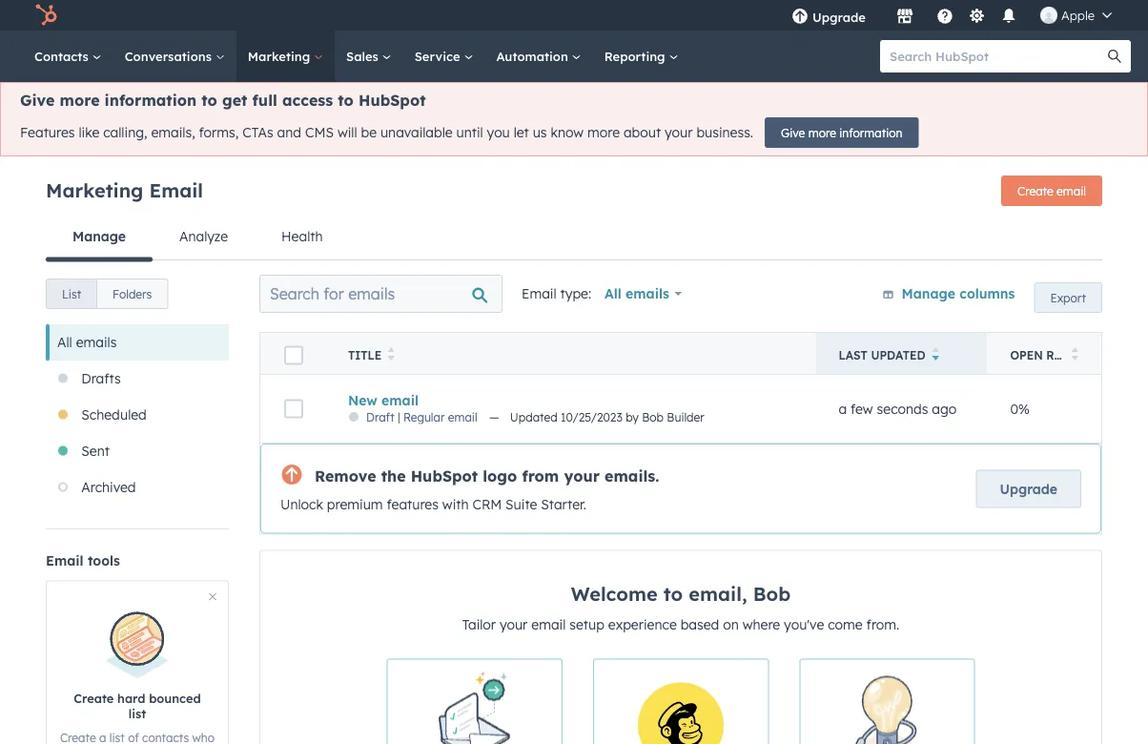 Task type: describe. For each thing, give the bounding box(es) containing it.
draft | regular email
[[366, 410, 478, 424]]

open rate
[[1011, 348, 1076, 362]]

builder
[[667, 410, 705, 424]]

starter.
[[541, 496, 587, 513]]

tools
[[88, 552, 120, 569]]

type:
[[560, 285, 592, 302]]

archived button
[[46, 469, 229, 506]]

export
[[1051, 290, 1087, 305]]

give more information to get full access to hubspot
[[20, 91, 426, 110]]

will
[[338, 124, 357, 141]]

manage for manage
[[72, 228, 126, 245]]

you've
[[784, 616, 824, 633]]

emails inside all emails popup button
[[626, 285, 669, 302]]

upgrade image
[[792, 9, 809, 26]]

ago
[[932, 400, 957, 417]]

more for give more information to get full access to hubspot
[[60, 91, 100, 110]]

export button
[[1034, 282, 1103, 313]]

business.
[[697, 124, 754, 141]]

few
[[851, 400, 873, 417]]

tailor your email setup experience based on where you've come from.
[[462, 616, 900, 633]]

unavailable
[[381, 124, 453, 141]]

the
[[381, 466, 406, 485]]

list
[[129, 706, 146, 721]]

ctas
[[242, 124, 273, 141]]

marketing email
[[46, 178, 203, 202]]

email,
[[689, 582, 747, 605]]

create email
[[1018, 184, 1087, 198]]

marketing email banner
[[46, 170, 1103, 214]]

service
[[415, 48, 464, 64]]

List button
[[46, 279, 97, 309]]

draft
[[366, 410, 395, 424]]

marketing link
[[236, 31, 335, 82]]

features
[[20, 124, 75, 141]]

bounced
[[149, 690, 201, 705]]

1 vertical spatial your
[[564, 466, 600, 485]]

reporting link
[[593, 31, 690, 82]]

with
[[442, 496, 469, 513]]

0 horizontal spatial to
[[202, 91, 217, 110]]

all emails inside button
[[57, 334, 117, 351]]

let
[[514, 124, 529, 141]]

create hard bounced list
[[74, 690, 201, 721]]

hubspot link
[[23, 4, 72, 27]]

updated
[[510, 410, 558, 424]]

more for give more information
[[809, 125, 837, 140]]

regular
[[404, 410, 445, 424]]

navigation containing manage
[[46, 214, 1103, 262]]

give more information link
[[765, 117, 919, 148]]

title
[[348, 348, 382, 362]]

new email
[[348, 392, 419, 409]]

setup
[[570, 616, 605, 633]]

press to sort. image for open rate
[[1072, 347, 1079, 361]]

|
[[398, 410, 400, 424]]

sales
[[346, 48, 382, 64]]

information for give more information to get full access to hubspot
[[105, 91, 197, 110]]

press to sort. element for open rate
[[1072, 347, 1079, 363]]

press to sort. image for title
[[388, 347, 395, 361]]

menu containing apple
[[778, 0, 1126, 31]]

settings image
[[969, 8, 986, 25]]

bob builder image
[[1041, 7, 1058, 24]]

open rate button
[[988, 332, 1102, 374]]

logo
[[483, 466, 517, 485]]

calling,
[[103, 124, 147, 141]]

title button
[[325, 332, 816, 374]]

cms
[[305, 124, 334, 141]]

last updated button
[[816, 332, 988, 374]]

manage columns
[[902, 285, 1015, 302]]

columns
[[960, 285, 1015, 302]]

crm
[[473, 496, 502, 513]]

access
[[282, 91, 333, 110]]

last updated
[[839, 348, 926, 362]]

email for email tools
[[46, 552, 84, 569]]

contacts
[[34, 48, 92, 64]]

hard
[[117, 690, 145, 705]]

descending sort. press to sort ascending. image
[[932, 347, 940, 361]]

rate
[[1047, 348, 1076, 362]]

scheduled button
[[46, 397, 229, 433]]

help image
[[937, 9, 954, 26]]

remove the hubspot logo from your emails.
[[315, 466, 660, 485]]

1 vertical spatial hubspot
[[411, 466, 478, 485]]

us
[[533, 124, 547, 141]]

1 horizontal spatial to
[[338, 91, 354, 110]]

be
[[361, 124, 377, 141]]

manage for manage columns
[[902, 285, 956, 302]]

create for create email
[[1018, 184, 1054, 198]]

drafts
[[81, 370, 121, 387]]

features like calling, emails, forms, ctas and cms will be unavailable until you let us know more about your business.
[[20, 124, 754, 141]]

sales link
[[335, 31, 403, 82]]

marketing for marketing email
[[46, 178, 143, 202]]

welcome to email, bob
[[571, 582, 791, 605]]

help button
[[929, 0, 962, 31]]

Search for emails search field
[[259, 275, 503, 313]]



Task type: locate. For each thing, give the bounding box(es) containing it.
emails.
[[605, 466, 660, 485]]

1 horizontal spatial information
[[840, 125, 903, 140]]

a
[[839, 400, 847, 417]]

1 vertical spatial emails
[[76, 334, 117, 351]]

all inside button
[[57, 334, 72, 351]]

conversations
[[125, 48, 215, 64]]

all emails button
[[599, 275, 684, 313]]

all inside popup button
[[605, 285, 622, 302]]

1 vertical spatial all
[[57, 334, 72, 351]]

apple button
[[1029, 0, 1124, 31]]

all emails button
[[46, 324, 229, 361]]

1 horizontal spatial upgrade
[[1000, 480, 1058, 497]]

1 vertical spatial upgrade
[[1000, 480, 1058, 497]]

1 horizontal spatial emails
[[626, 285, 669, 302]]

descending sort. press to sort ascending. element
[[932, 347, 940, 363]]

press to sort. element inside title button
[[388, 347, 395, 363]]

all
[[605, 285, 622, 302], [57, 334, 72, 351]]

1 horizontal spatial create
[[1018, 184, 1054, 198]]

press to sort. image right open
[[1072, 347, 1079, 361]]

1 vertical spatial email
[[522, 285, 557, 302]]

until
[[456, 124, 483, 141]]

0 vertical spatial bob
[[642, 410, 664, 424]]

on
[[723, 616, 739, 633]]

create inside "create hard bounced list"
[[74, 690, 114, 705]]

give up the features
[[20, 91, 55, 110]]

create inside button
[[1018, 184, 1054, 198]]

welcome
[[571, 582, 658, 605]]

emails up drafts
[[76, 334, 117, 351]]

group
[[46, 279, 168, 309]]

marketing inside marketing link
[[248, 48, 314, 64]]

health button
[[255, 214, 350, 259]]

information for give more information
[[840, 125, 903, 140]]

to left get
[[202, 91, 217, 110]]

1 horizontal spatial bob
[[753, 582, 791, 605]]

0 horizontal spatial emails
[[76, 334, 117, 351]]

1 horizontal spatial press to sort. element
[[1072, 347, 1079, 363]]

0 horizontal spatial press to sort. element
[[388, 347, 395, 363]]

hubspot image
[[34, 4, 57, 27]]

emails,
[[151, 124, 195, 141]]

—
[[489, 410, 499, 424]]

manage down marketing email
[[72, 228, 126, 245]]

1 horizontal spatial all
[[605, 285, 622, 302]]

like
[[79, 124, 99, 141]]

bob right by
[[642, 410, 664, 424]]

0 vertical spatial information
[[105, 91, 197, 110]]

upgrade
[[813, 9, 866, 25], [1000, 480, 1058, 497]]

create email button
[[1002, 176, 1103, 206]]

analyze button
[[153, 214, 255, 259]]

come
[[828, 616, 863, 633]]

know
[[551, 124, 584, 141]]

bob up the where
[[753, 582, 791, 605]]

all emails inside popup button
[[605, 285, 669, 302]]

— updated 10/25/2023 by bob builder
[[486, 410, 705, 424]]

all down list button
[[57, 334, 72, 351]]

0 vertical spatial upgrade
[[813, 9, 866, 25]]

1 horizontal spatial more
[[588, 124, 620, 141]]

seconds
[[877, 400, 929, 417]]

0 horizontal spatial your
[[500, 616, 528, 633]]

press to sort. element
[[388, 347, 395, 363], [1072, 347, 1079, 363]]

contacts link
[[23, 31, 113, 82]]

10/25/2023
[[561, 410, 623, 424]]

press to sort. element for title
[[388, 347, 395, 363]]

1 horizontal spatial marketing
[[248, 48, 314, 64]]

1 horizontal spatial all emails
[[605, 285, 669, 302]]

0 horizontal spatial marketing
[[46, 178, 143, 202]]

1 horizontal spatial press to sort. image
[[1072, 347, 1079, 361]]

1 vertical spatial bob
[[753, 582, 791, 605]]

press to sort. image inside title button
[[388, 347, 395, 361]]

scheduled
[[81, 406, 147, 423]]

marketing up manage button
[[46, 178, 143, 202]]

1 press to sort. image from the left
[[388, 347, 395, 361]]

1 vertical spatial information
[[840, 125, 903, 140]]

0 vertical spatial give
[[20, 91, 55, 110]]

marketplaces button
[[885, 0, 925, 31]]

emails right type:
[[626, 285, 669, 302]]

hubspot up features like calling, emails, forms, ctas and cms will be unavailable until you let us know more about your business.
[[359, 91, 426, 110]]

0 horizontal spatial press to sort. image
[[388, 347, 395, 361]]

experience
[[608, 616, 677, 633]]

all emails right type:
[[605, 285, 669, 302]]

unlock premium features with crm suite starter.
[[280, 496, 587, 513]]

0 vertical spatial email
[[149, 178, 203, 202]]

automation
[[496, 48, 572, 64]]

analyze
[[179, 228, 228, 245]]

navigation
[[46, 214, 1103, 262]]

give
[[20, 91, 55, 110], [781, 125, 805, 140]]

close image
[[209, 593, 217, 601]]

folders
[[113, 287, 152, 301]]

notifications image
[[1001, 9, 1018, 26]]

0 horizontal spatial all
[[57, 334, 72, 351]]

give for give more information to get full access to hubspot
[[20, 91, 55, 110]]

by
[[626, 410, 639, 424]]

press to sort. element inside open rate button
[[1072, 347, 1079, 363]]

hubspot
[[359, 91, 426, 110], [411, 466, 478, 485]]

list
[[62, 287, 81, 301]]

1 vertical spatial manage
[[902, 285, 956, 302]]

2 horizontal spatial your
[[665, 124, 693, 141]]

0 vertical spatial hubspot
[[359, 91, 426, 110]]

create for create hard bounced list
[[74, 690, 114, 705]]

search image
[[1108, 50, 1122, 63]]

you
[[487, 124, 510, 141]]

more
[[60, 91, 100, 110], [588, 124, 620, 141], [809, 125, 837, 140]]

upgrade right upgrade icon
[[813, 9, 866, 25]]

from
[[522, 466, 559, 485]]

search button
[[1099, 40, 1131, 72]]

2 horizontal spatial email
[[522, 285, 557, 302]]

0 horizontal spatial bob
[[642, 410, 664, 424]]

email inside button
[[1057, 184, 1087, 198]]

0 horizontal spatial give
[[20, 91, 55, 110]]

sent button
[[46, 433, 229, 469]]

0 horizontal spatial create
[[74, 690, 114, 705]]

health
[[281, 228, 323, 245]]

press to sort. image right title
[[388, 347, 395, 361]]

0%
[[1011, 400, 1030, 417]]

1 horizontal spatial manage
[[902, 285, 956, 302]]

menu
[[778, 0, 1126, 31]]

drafts button
[[46, 361, 229, 397]]

email up analyze
[[149, 178, 203, 202]]

open
[[1011, 348, 1043, 362]]

0 horizontal spatial email
[[46, 552, 84, 569]]

1 vertical spatial give
[[781, 125, 805, 140]]

2 press to sort. image from the left
[[1072, 347, 1079, 361]]

all emails up drafts
[[57, 334, 117, 351]]

0 vertical spatial create
[[1018, 184, 1054, 198]]

based
[[681, 616, 720, 633]]

0 vertical spatial manage
[[72, 228, 126, 245]]

None checkbox
[[387, 659, 563, 744], [593, 659, 769, 744], [800, 659, 975, 744], [387, 659, 563, 744], [593, 659, 769, 744], [800, 659, 975, 744]]

press to sort. image
[[388, 347, 395, 361], [1072, 347, 1079, 361]]

0 horizontal spatial more
[[60, 91, 100, 110]]

updated
[[871, 348, 926, 362]]

1 press to sort. element from the left
[[388, 347, 395, 363]]

marketing up full
[[248, 48, 314, 64]]

unlock
[[280, 496, 323, 513]]

0 horizontal spatial manage
[[72, 228, 126, 245]]

remove
[[315, 466, 376, 485]]

manage left columns
[[902, 285, 956, 302]]

0 horizontal spatial information
[[105, 91, 197, 110]]

1 horizontal spatial your
[[564, 466, 600, 485]]

group containing list
[[46, 279, 168, 309]]

1 horizontal spatial give
[[781, 125, 805, 140]]

give for give more information
[[781, 125, 805, 140]]

suite
[[506, 496, 537, 513]]

a few seconds ago
[[839, 400, 957, 417]]

your right tailor
[[500, 616, 528, 633]]

where
[[743, 616, 781, 633]]

1 vertical spatial marketing
[[46, 178, 143, 202]]

press to sort. element right open
[[1072, 347, 1079, 363]]

tailor
[[462, 616, 496, 633]]

0 vertical spatial emails
[[626, 285, 669, 302]]

press to sort. image inside open rate button
[[1072, 347, 1079, 361]]

premium
[[327, 496, 383, 513]]

marketing inside marketing email banner
[[46, 178, 143, 202]]

2 horizontal spatial more
[[809, 125, 837, 140]]

new
[[348, 392, 378, 409]]

2 vertical spatial your
[[500, 616, 528, 633]]

manage button
[[46, 214, 153, 262]]

email left type:
[[522, 285, 557, 302]]

marketing
[[248, 48, 314, 64], [46, 178, 143, 202]]

to up tailor your email setup experience based on where you've come from.
[[664, 582, 683, 605]]

give more information
[[781, 125, 903, 140]]

and
[[277, 124, 301, 141]]

apple
[[1062, 7, 1095, 23]]

0 vertical spatial your
[[665, 124, 693, 141]]

bob
[[642, 410, 664, 424], [753, 582, 791, 605]]

email inside banner
[[149, 178, 203, 202]]

email
[[149, 178, 203, 202], [522, 285, 557, 302], [46, 552, 84, 569]]

email for email type:
[[522, 285, 557, 302]]

Search HubSpot search field
[[880, 40, 1114, 72]]

hubspot up unlock premium features with crm suite starter.
[[411, 466, 478, 485]]

about
[[624, 124, 661, 141]]

reporting
[[605, 48, 669, 64]]

0 vertical spatial all
[[605, 285, 622, 302]]

0 horizontal spatial upgrade
[[813, 9, 866, 25]]

your up starter.
[[564, 466, 600, 485]]

Folders button
[[96, 279, 168, 309]]

marketplaces image
[[897, 9, 914, 26]]

0 vertical spatial all emails
[[605, 285, 669, 302]]

1 vertical spatial all emails
[[57, 334, 117, 351]]

emails inside all emails button
[[76, 334, 117, 351]]

1 vertical spatial create
[[74, 690, 114, 705]]

upgrade down 0%
[[1000, 480, 1058, 497]]

last
[[839, 348, 868, 362]]

from.
[[867, 616, 900, 633]]

information
[[105, 91, 197, 110], [840, 125, 903, 140]]

all right type:
[[605, 285, 622, 302]]

press to sort. element right title
[[388, 347, 395, 363]]

full
[[252, 91, 277, 110]]

1 horizontal spatial email
[[149, 178, 203, 202]]

features
[[387, 496, 439, 513]]

marketing for marketing
[[248, 48, 314, 64]]

2 horizontal spatial to
[[664, 582, 683, 605]]

email left tools
[[46, 552, 84, 569]]

notifications button
[[993, 0, 1025, 31]]

2 vertical spatial email
[[46, 552, 84, 569]]

get
[[222, 91, 248, 110]]

0 vertical spatial marketing
[[248, 48, 314, 64]]

settings link
[[965, 5, 989, 25]]

2 press to sort. element from the left
[[1072, 347, 1079, 363]]

to up will
[[338, 91, 354, 110]]

0 horizontal spatial all emails
[[57, 334, 117, 351]]

all emails
[[605, 285, 669, 302], [57, 334, 117, 351]]

give right business.
[[781, 125, 805, 140]]

manage inside navigation
[[72, 228, 126, 245]]

your right about
[[665, 124, 693, 141]]



Task type: vqa. For each thing, say whether or not it's contained in the screenshot.
the top Your
yes



